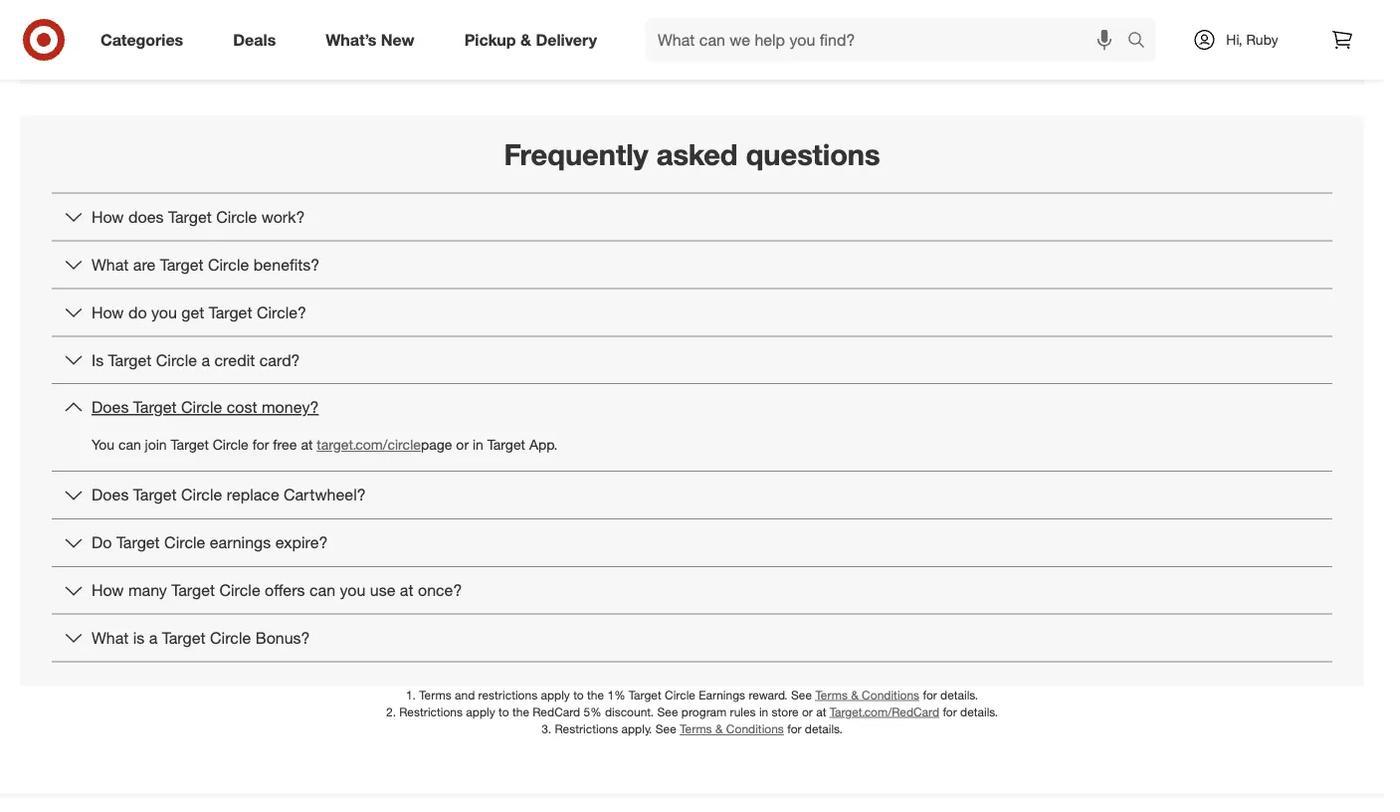 Task type: describe. For each thing, give the bounding box(es) containing it.
earnings inside dropdown button
[[210, 533, 271, 553]]

1%
[[608, 688, 626, 702]]

search button
[[1119, 18, 1167, 66]]

does target circle replace cartwheel? button
[[52, 472, 1333, 519]]

after
[[688, 15, 721, 35]]

money?
[[262, 398, 319, 417]]

and for terms
[[455, 688, 475, 702]]

does target circle cost money?
[[92, 398, 319, 417]]

many
[[128, 581, 167, 600]]

page
[[421, 436, 452, 454]]

0 horizontal spatial can
[[118, 436, 141, 454]]

once?
[[418, 581, 462, 600]]

circle inside does target circle replace cartwheel? "dropdown button"
[[181, 486, 222, 505]]

pickup & delivery
[[465, 30, 597, 49]]

for up target.com/redcard
[[923, 688, 938, 702]]

is target circle a credit card?
[[92, 350, 300, 370]]

pickup
[[465, 30, 516, 49]]

you inside dropdown button
[[151, 303, 177, 322]]

making
[[726, 15, 777, 35]]

bonus?
[[256, 628, 310, 648]]

are
[[133, 255, 156, 274]]

what are target circle benefits? button
[[52, 242, 1333, 288]]

how do you get target circle?
[[92, 303, 307, 322]]

0 vertical spatial earnings
[[512, 15, 574, 35]]

2 horizontal spatial terms
[[816, 688, 848, 702]]

what is a target circle bonus? button
[[52, 615, 1333, 662]]

apply.
[[622, 722, 653, 737]]

how for how many target circle offers can you use at once?
[[92, 581, 124, 600]]

circle inside does target circle cost money? dropdown button
[[181, 398, 222, 417]]

you can join target circle for free at target.com/circle page or in target app.
[[92, 436, 558, 454]]

questions
[[746, 137, 881, 172]]

terms & conditions link for 1. terms and restrictions apply to the 1% target circle earnings reward. see
[[816, 688, 920, 702]]

terms & conditions link for 3. restrictions apply. see
[[680, 722, 784, 737]]

program
[[682, 705, 727, 720]]

deals
[[233, 30, 276, 49]]

how do you get target circle? button
[[52, 289, 1333, 336]]

circle inside what is a target circle bonus? dropdown button
[[210, 628, 251, 648]]

categories
[[101, 30, 183, 49]]

free
[[273, 436, 297, 454]]

you
[[92, 436, 115, 454]]

2 vertical spatial &
[[716, 722, 723, 737]]

how many target circle offers can you use at once?
[[92, 581, 462, 600]]

0 vertical spatial restrictions
[[400, 705, 463, 720]]

ruby
[[1247, 31, 1279, 48]]

hi, ruby
[[1227, 31, 1279, 48]]

does target circle cost money? button
[[52, 384, 1333, 431]]

is target circle a credit card? button
[[52, 337, 1333, 383]]

replace
[[227, 486, 279, 505]]

get
[[181, 303, 204, 322]]

cost
[[227, 398, 257, 417]]

purchases.
[[836, 15, 914, 35]]

how for how does target circle work?
[[92, 207, 124, 227]]

circle inside how many target circle offers can you use at once? "dropdown button"
[[219, 581, 261, 600]]

target.com/circle
[[317, 436, 421, 454]]

target.com/redcard
[[830, 705, 940, 720]]

pickup & delivery link
[[448, 18, 622, 62]]

does
[[128, 207, 164, 227]]

0 vertical spatial at
[[301, 436, 313, 454]]

0 horizontal spatial in
[[473, 436, 484, 454]]

0 vertical spatial apply
[[541, 688, 570, 702]]

redcard
[[533, 705, 581, 720]]

does target circle replace cartwheel?
[[92, 486, 366, 505]]

do target circle earnings expire? button
[[52, 520, 1333, 566]]

categories link
[[84, 18, 208, 62]]

app.
[[530, 436, 558, 454]]

reward.
[[749, 688, 788, 702]]

earnings
[[699, 688, 746, 702]]

work?
[[262, 207, 305, 227]]

store
[[772, 705, 799, 720]]

delivery
[[536, 30, 597, 49]]

0 horizontal spatial apply
[[466, 705, 495, 720]]

target.com/redcard link
[[830, 705, 940, 720]]

1 vertical spatial &
[[851, 688, 859, 702]]

is
[[92, 350, 104, 370]]

in inside 1. terms and restrictions apply to the 1% target circle earnings reward. see terms & conditions for details. 2. restrictions apply to the redcard 5% discount. see program rules in store or at target.com/redcard for details. 3. restrictions apply. see terms & conditions for details.
[[760, 705, 769, 720]]

frequently asked questions
[[504, 137, 881, 172]]

circle inside how does target circle work? dropdown button
[[216, 207, 257, 227]]

2.
[[386, 705, 396, 720]]

what for what is a target circle bonus?
[[92, 628, 129, 648]]



Task type: locate. For each thing, give the bounding box(es) containing it.
3.
[[542, 722, 552, 737]]

is
[[133, 628, 145, 648]]

earnings
[[512, 15, 574, 35], [210, 533, 271, 553]]

0 vertical spatial or
[[456, 436, 469, 454]]

circle inside 'is target circle a credit card?' 'dropdown button'
[[156, 350, 197, 370]]

circle up how do you get target circle?
[[208, 255, 249, 274]]

terms up target.com/redcard
[[816, 688, 848, 702]]

a
[[202, 350, 210, 370], [149, 628, 158, 648]]

0 horizontal spatial and
[[455, 688, 475, 702]]

0 vertical spatial in
[[473, 436, 484, 454]]

what left is
[[92, 628, 129, 648]]

a inside dropdown button
[[149, 628, 158, 648]]

to up 5%
[[574, 688, 584, 702]]

1 horizontal spatial terms & conditions link
[[816, 688, 920, 702]]

target inside 'dropdown button'
[[108, 350, 152, 370]]

circle left offers
[[219, 581, 261, 600]]

0 vertical spatial conditions
[[862, 688, 920, 702]]

how left does
[[92, 207, 124, 227]]

circle left cost
[[181, 398, 222, 417]]

votes
[[609, 15, 648, 35]]

1 vertical spatial restrictions
[[555, 722, 618, 737]]

1 horizontal spatial or
[[802, 705, 813, 720]]

hi,
[[1227, 31, 1243, 48]]

use
[[370, 581, 396, 600]]

0 horizontal spatial or
[[456, 436, 469, 454]]

frequently
[[504, 137, 649, 172]]

at
[[301, 436, 313, 454], [400, 581, 414, 600], [817, 705, 827, 720]]

eligible
[[782, 15, 832, 35]]

the down restrictions
[[513, 705, 530, 720]]

at right "free" on the bottom of page
[[301, 436, 313, 454]]

a left credit
[[202, 350, 210, 370]]

0 vertical spatial details.
[[941, 688, 979, 702]]

does for does target circle cost money?
[[92, 398, 129, 417]]

0 vertical spatial can
[[118, 436, 141, 454]]

see left program
[[658, 705, 679, 720]]

0 horizontal spatial at
[[301, 436, 313, 454]]

for down store
[[788, 722, 802, 737]]

circle down 'get'
[[156, 350, 197, 370]]

1 vertical spatial how
[[92, 303, 124, 322]]

1 vertical spatial terms & conditions link
[[680, 722, 784, 737]]

What can we help you find? suggestions appear below search field
[[646, 18, 1133, 62]]

new
[[381, 30, 415, 49]]

card?
[[260, 350, 300, 370]]

3 how from the top
[[92, 581, 124, 600]]

& up target.com/redcard
[[851, 688, 859, 702]]

and
[[578, 15, 605, 35], [455, 688, 475, 702]]

1 vertical spatial or
[[802, 705, 813, 720]]

0 vertical spatial &
[[521, 30, 532, 49]]

how left do
[[92, 303, 124, 322]]

0 vertical spatial and
[[578, 15, 605, 35]]

for right target.com/redcard
[[943, 705, 958, 720]]

can right offers
[[310, 581, 336, 600]]

what's
[[326, 30, 377, 49]]

0 vertical spatial terms & conditions link
[[816, 688, 920, 702]]

apply down restrictions
[[466, 705, 495, 720]]

1 what from the top
[[92, 255, 129, 274]]

1 vertical spatial you
[[340, 581, 366, 600]]

1 horizontal spatial terms
[[680, 722, 712, 737]]

circle inside do target circle earnings expire? dropdown button
[[164, 533, 205, 553]]

credit
[[215, 350, 255, 370]]

0 horizontal spatial restrictions
[[400, 705, 463, 720]]

what for what are target circle benefits?
[[92, 255, 129, 274]]

0 horizontal spatial terms & conditions link
[[680, 722, 784, 737]]

0 horizontal spatial &
[[521, 30, 532, 49]]

&
[[521, 30, 532, 49], [851, 688, 859, 702], [716, 722, 723, 737]]

1 does from the top
[[92, 398, 129, 417]]

terms & conditions link down rules
[[680, 722, 784, 737]]

1 horizontal spatial conditions
[[862, 688, 920, 702]]

1 vertical spatial what
[[92, 628, 129, 648]]

terms & conditions link
[[816, 688, 920, 702], [680, 722, 784, 737]]

here
[[652, 15, 684, 35]]

restrictions down the 1.
[[400, 705, 463, 720]]

circle up program
[[665, 688, 696, 702]]

circle down cost
[[213, 436, 249, 454]]

0 vertical spatial what
[[92, 255, 129, 274]]

can inside "dropdown button"
[[310, 581, 336, 600]]

how left many
[[92, 581, 124, 600]]

conditions down rules
[[727, 722, 784, 737]]

and inside 1. terms and restrictions apply to the 1% target circle earnings reward. see terms & conditions for details. 2. restrictions apply to the redcard 5% discount. see program rules in store or at target.com/redcard for details. 3. restrictions apply. see terms & conditions for details.
[[455, 688, 475, 702]]

0 horizontal spatial the
[[513, 705, 530, 720]]

1 vertical spatial conditions
[[727, 722, 784, 737]]

details.
[[941, 688, 979, 702], [961, 705, 999, 720], [805, 722, 843, 737]]

how
[[92, 207, 124, 227], [92, 303, 124, 322], [92, 581, 124, 600]]

restrictions down 5%
[[555, 722, 618, 737]]

circle left the work?
[[216, 207, 257, 227]]

1 vertical spatial earnings
[[210, 533, 271, 553]]

does up do
[[92, 486, 129, 505]]

at inside 1. terms and restrictions apply to the 1% target circle earnings reward. see terms & conditions for details. 2. restrictions apply to the redcard 5% discount. see program rules in store or at target.com/redcard for details. 3. restrictions apply. see terms & conditions for details.
[[817, 705, 827, 720]]

do
[[128, 303, 147, 322]]

benefits?
[[254, 255, 320, 274]]

do
[[92, 533, 112, 553]]

0 vertical spatial the
[[588, 688, 604, 702]]

restrictions
[[478, 688, 538, 702]]

1 vertical spatial and
[[455, 688, 475, 702]]

1 horizontal spatial apply
[[541, 688, 570, 702]]

do target circle earnings expire?
[[92, 533, 328, 553]]

track earnings and votes here after making eligible purchases.
[[471, 15, 914, 35]]

1 horizontal spatial restrictions
[[555, 722, 618, 737]]

discount.
[[605, 705, 654, 720]]

rules
[[730, 705, 756, 720]]

0 vertical spatial a
[[202, 350, 210, 370]]

1 horizontal spatial in
[[760, 705, 769, 720]]

at right use
[[400, 581, 414, 600]]

a right is
[[149, 628, 158, 648]]

1.
[[406, 688, 416, 702]]

what left are at the top of page
[[92, 255, 129, 274]]

target inside 1. terms and restrictions apply to the 1% target circle earnings reward. see terms & conditions for details. 2. restrictions apply to the redcard 5% discount. see program rules in store or at target.com/redcard for details. 3. restrictions apply. see terms & conditions for details.
[[629, 688, 662, 702]]

0 vertical spatial to
[[574, 688, 584, 702]]

1 horizontal spatial &
[[716, 722, 723, 737]]

to
[[574, 688, 584, 702], [499, 705, 509, 720]]

5%
[[584, 705, 602, 720]]

at inside "dropdown button"
[[400, 581, 414, 600]]

2 vertical spatial details.
[[805, 722, 843, 737]]

does
[[92, 398, 129, 417], [92, 486, 129, 505]]

what's new
[[326, 30, 415, 49]]

circle up do target circle earnings expire?
[[181, 486, 222, 505]]

see up store
[[792, 688, 813, 702]]

offers
[[265, 581, 305, 600]]

2 vertical spatial at
[[817, 705, 827, 720]]

target
[[168, 207, 212, 227], [160, 255, 204, 274], [209, 303, 252, 322], [108, 350, 152, 370], [133, 398, 177, 417], [171, 436, 209, 454], [488, 436, 526, 454], [133, 486, 177, 505], [116, 533, 160, 553], [171, 581, 215, 600], [162, 628, 206, 648], [629, 688, 662, 702]]

does for does target circle replace cartwheel?
[[92, 486, 129, 505]]

1 vertical spatial at
[[400, 581, 414, 600]]

search
[[1119, 32, 1167, 51]]

can left the join
[[118, 436, 141, 454]]

2 vertical spatial how
[[92, 581, 124, 600]]

circle inside what are target circle benefits? dropdown button
[[208, 255, 249, 274]]

expire?
[[275, 533, 328, 553]]

1 vertical spatial apply
[[466, 705, 495, 720]]

in right page
[[473, 436, 484, 454]]

0 horizontal spatial terms
[[419, 688, 452, 702]]

and left votes
[[578, 15, 605, 35]]

circle inside 1. terms and restrictions apply to the 1% target circle earnings reward. see terms & conditions for details. 2. restrictions apply to the redcard 5% discount. see program rules in store or at target.com/redcard for details. 3. restrictions apply. see terms & conditions for details.
[[665, 688, 696, 702]]

circle
[[216, 207, 257, 227], [208, 255, 249, 274], [156, 350, 197, 370], [181, 398, 222, 417], [213, 436, 249, 454], [181, 486, 222, 505], [164, 533, 205, 553], [219, 581, 261, 600], [210, 628, 251, 648], [665, 688, 696, 702]]

0 horizontal spatial a
[[149, 628, 158, 648]]

0 vertical spatial does
[[92, 398, 129, 417]]

0 horizontal spatial earnings
[[210, 533, 271, 553]]

terms
[[419, 688, 452, 702], [816, 688, 848, 702], [680, 722, 712, 737]]

2 how from the top
[[92, 303, 124, 322]]

track
[[471, 15, 508, 35]]

you left use
[[340, 581, 366, 600]]

you right do
[[151, 303, 177, 322]]

how does target circle work?
[[92, 207, 305, 227]]

you inside "dropdown button"
[[340, 581, 366, 600]]

terms right the 1.
[[419, 688, 452, 702]]

apply
[[541, 688, 570, 702], [466, 705, 495, 720]]

and for earnings
[[578, 15, 605, 35]]

1 horizontal spatial to
[[574, 688, 584, 702]]

does inside dropdown button
[[92, 398, 129, 417]]

in down reward.
[[760, 705, 769, 720]]

1 horizontal spatial a
[[202, 350, 210, 370]]

or inside 1. terms and restrictions apply to the 1% target circle earnings reward. see terms & conditions for details. 2. restrictions apply to the redcard 5% discount. see program rules in store or at target.com/redcard for details. 3. restrictions apply. see terms & conditions for details.
[[802, 705, 813, 720]]

join
[[145, 436, 167, 454]]

or right page
[[456, 436, 469, 454]]

0 vertical spatial you
[[151, 303, 177, 322]]

does up the you
[[92, 398, 129, 417]]

deals link
[[216, 18, 301, 62]]

or right store
[[802, 705, 813, 720]]

1. terms and restrictions apply to the 1% target circle earnings reward. see terms & conditions for details. 2. restrictions apply to the redcard 5% discount. see program rules in store or at target.com/redcard for details. 3. restrictions apply. see terms & conditions for details.
[[386, 688, 999, 737]]

and left restrictions
[[455, 688, 475, 702]]

1 vertical spatial see
[[658, 705, 679, 720]]

1 horizontal spatial and
[[578, 15, 605, 35]]

1 vertical spatial the
[[513, 705, 530, 720]]

1 vertical spatial details.
[[961, 705, 999, 720]]

1 vertical spatial to
[[499, 705, 509, 720]]

what's new link
[[309, 18, 440, 62]]

2 does from the top
[[92, 486, 129, 505]]

1 vertical spatial can
[[310, 581, 336, 600]]

0 horizontal spatial to
[[499, 705, 509, 720]]

circle left bonus?
[[210, 628, 251, 648]]

& down program
[[716, 722, 723, 737]]

2 horizontal spatial &
[[851, 688, 859, 702]]

circle?
[[257, 303, 307, 322]]

& inside the pickup & delivery link
[[521, 30, 532, 49]]

terms & conditions link up target.com/redcard
[[816, 688, 920, 702]]

2 vertical spatial see
[[656, 722, 677, 737]]

earnings down does target circle replace cartwheel? on the left of page
[[210, 533, 271, 553]]

circle up many
[[164, 533, 205, 553]]

see right apply.
[[656, 722, 677, 737]]

or
[[456, 436, 469, 454], [802, 705, 813, 720]]

1 horizontal spatial at
[[400, 581, 414, 600]]

how inside "dropdown button"
[[92, 581, 124, 600]]

conditions
[[862, 688, 920, 702], [727, 722, 784, 737]]

what is a target circle bonus?
[[92, 628, 310, 648]]

0 vertical spatial how
[[92, 207, 124, 227]]

does inside "dropdown button"
[[92, 486, 129, 505]]

earnings right track
[[512, 15, 574, 35]]

how for how do you get target circle?
[[92, 303, 124, 322]]

conditions up target.com/redcard
[[862, 688, 920, 702]]

1 vertical spatial in
[[760, 705, 769, 720]]

you
[[151, 303, 177, 322], [340, 581, 366, 600]]

target inside dropdown button
[[133, 398, 177, 417]]

the
[[588, 688, 604, 702], [513, 705, 530, 720]]

the up 5%
[[588, 688, 604, 702]]

can
[[118, 436, 141, 454], [310, 581, 336, 600]]

what
[[92, 255, 129, 274], [92, 628, 129, 648]]

how does target circle work? button
[[52, 194, 1333, 241]]

asked
[[657, 137, 738, 172]]

see
[[792, 688, 813, 702], [658, 705, 679, 720], [656, 722, 677, 737]]

target.com/circle link
[[317, 436, 421, 454]]

0 horizontal spatial conditions
[[727, 722, 784, 737]]

for left "free" on the bottom of page
[[253, 436, 269, 454]]

2 what from the top
[[92, 628, 129, 648]]

a inside 'dropdown button'
[[202, 350, 210, 370]]

1 horizontal spatial can
[[310, 581, 336, 600]]

1 horizontal spatial the
[[588, 688, 604, 702]]

terms down program
[[680, 722, 712, 737]]

1 vertical spatial a
[[149, 628, 158, 648]]

1 how from the top
[[92, 207, 124, 227]]

apply up redcard
[[541, 688, 570, 702]]

1 horizontal spatial earnings
[[512, 15, 574, 35]]

at right store
[[817, 705, 827, 720]]

to down restrictions
[[499, 705, 509, 720]]

how many target circle offers can you use at once? button
[[52, 567, 1333, 614]]

0 vertical spatial see
[[792, 688, 813, 702]]

what are target circle benefits?
[[92, 255, 320, 274]]

cartwheel?
[[284, 486, 366, 505]]

1 vertical spatial does
[[92, 486, 129, 505]]

& right pickup
[[521, 30, 532, 49]]

1 horizontal spatial you
[[340, 581, 366, 600]]

0 horizontal spatial you
[[151, 303, 177, 322]]

2 horizontal spatial at
[[817, 705, 827, 720]]



Task type: vqa. For each thing, say whether or not it's contained in the screenshot.
activity
no



